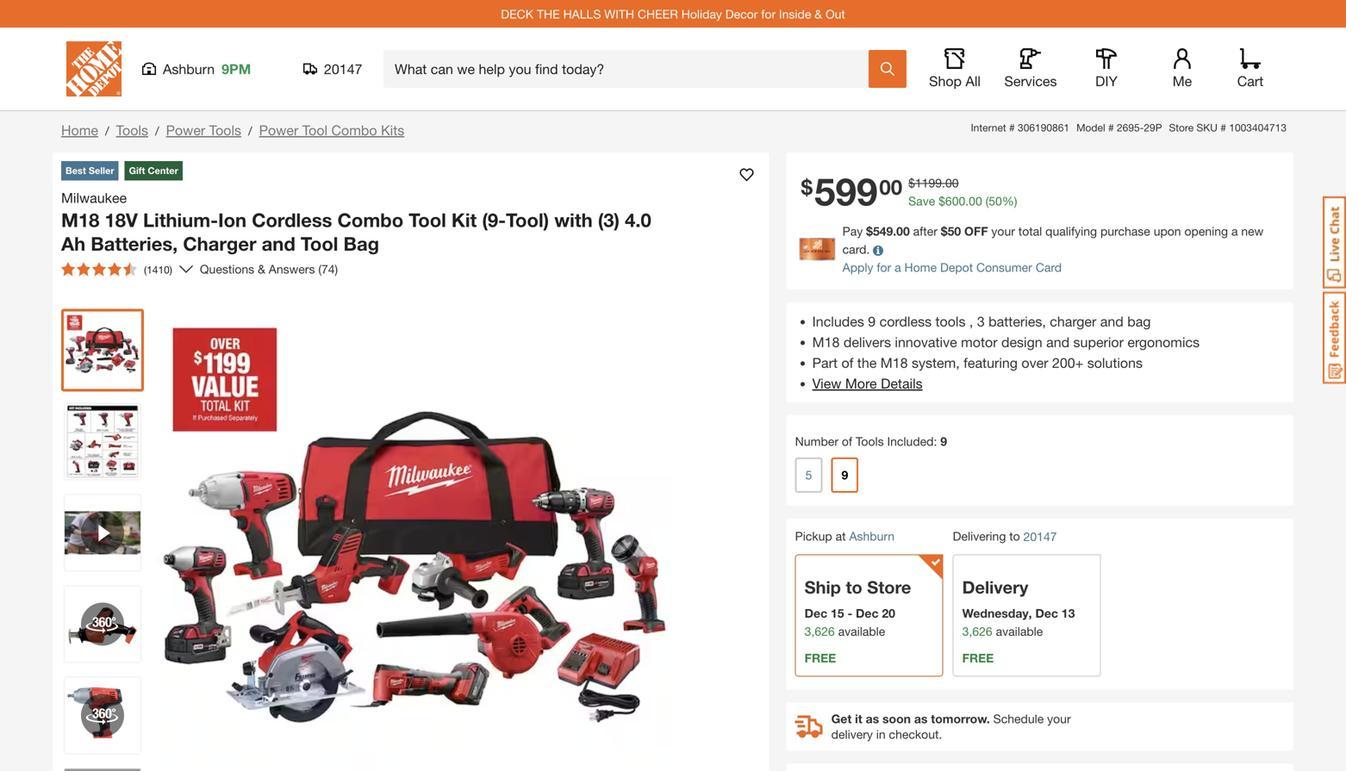 Task type: describe. For each thing, give the bounding box(es) containing it.
(9-
[[482, 209, 506, 231]]

(1410)
[[144, 264, 172, 276]]

gift center
[[129, 165, 178, 176]]

delivering
[[953, 529, 1006, 543]]

1 # from the left
[[1009, 122, 1015, 134]]

ashburn button
[[849, 529, 895, 543]]

innovative
[[895, 334, 957, 350]]

charger
[[183, 232, 256, 255]]

4.5 stars image
[[61, 262, 137, 276]]

services button
[[1003, 48, 1058, 90]]

2 as from the left
[[914, 712, 928, 726]]

solutions
[[1088, 355, 1143, 371]]

batteries,
[[989, 313, 1046, 330]]

includes 9 cordless tools , 3 batteries, charger and bag m18 delivers innovative motor design and superior ergonomics part of the m18 system, featuring over 200+ solutions view more details
[[813, 313, 1200, 392]]

20
[[882, 606, 896, 620]]

2 vertical spatial tool
[[301, 232, 338, 255]]

tools for home
[[116, 122, 148, 138]]

2 vertical spatial m18
[[881, 355, 908, 371]]

2 dec from the left
[[856, 606, 879, 620]]

shop all
[[929, 73, 981, 89]]

out
[[826, 7, 845, 21]]

delivery wednesday, dec 13 3,626 available
[[963, 577, 1075, 639]]

schedule your delivery in checkout.
[[831, 712, 1071, 742]]

0 horizontal spatial .
[[942, 176, 945, 190]]

1003404713
[[1229, 122, 1287, 134]]

5
[[806, 468, 812, 482]]

(74)
[[318, 262, 338, 276]]

202196547_s01 image
[[65, 587, 140, 662]]

$ 599 00 $ 1199 . 00 save $ 600 . 00 ( 50 %)
[[801, 168, 1017, 214]]

apply
[[843, 260, 874, 274]]

0 horizontal spatial 00
[[880, 175, 903, 199]]

ion
[[218, 209, 247, 231]]

50 inside $ 599 00 $ 1199 . 00 save $ 600 . 00 ( 50 %)
[[989, 194, 1002, 208]]

deck the halls with cheer holiday decor for inside & out link
[[501, 7, 845, 21]]

view
[[813, 375, 842, 392]]

includes
[[813, 313, 864, 330]]

system,
[[912, 355, 960, 371]]

202196562_s01 image
[[65, 678, 140, 754]]

1 vertical spatial home
[[905, 260, 937, 274]]

diy button
[[1079, 48, 1134, 90]]

featuring
[[964, 355, 1018, 371]]

(1410) link
[[54, 256, 193, 283]]

shop
[[929, 73, 962, 89]]

available inside ship to store dec 15 - dec 20 3,626 available
[[838, 624, 885, 639]]

3 # from the left
[[1221, 122, 1226, 134]]

3,626 inside ship to store dec 15 - dec 20 3,626 available
[[805, 624, 835, 639]]

of inside includes 9 cordless tools , 3 batteries, charger and bag m18 delivers innovative motor design and superior ergonomics part of the m18 system, featuring over 200+ solutions view more details
[[842, 355, 854, 371]]

live chat image
[[1323, 197, 1346, 289]]

:
[[934, 434, 937, 449]]

depot
[[940, 260, 973, 274]]

1 power from the left
[[166, 122, 205, 138]]

cart
[[1238, 73, 1264, 89]]

deck the halls with cheer holiday decor for inside & out
[[501, 7, 845, 21]]

What can we help you find today? search field
[[395, 51, 868, 87]]

kit
[[452, 209, 477, 231]]

new
[[1242, 224, 1264, 238]]

opening
[[1185, 224, 1228, 238]]

(1410) button
[[54, 256, 179, 283]]

best
[[66, 165, 86, 176]]

pickup
[[795, 529, 832, 543]]

600
[[945, 194, 966, 208]]

card
[[1036, 260, 1062, 274]]

milwaukee power tool combo kits 2695 29p e1.1 image
[[65, 404, 140, 480]]

all
[[966, 73, 981, 89]]

9 button
[[831, 458, 859, 493]]

the
[[537, 7, 560, 21]]

delivers
[[844, 334, 891, 350]]

total
[[1019, 224, 1042, 238]]

9 inside includes 9 cordless tools , 3 batteries, charger and bag m18 delivers innovative motor design and superior ergonomics part of the m18 system, featuring over 200+ solutions view more details
[[868, 313, 876, 330]]

consumer
[[977, 260, 1032, 274]]

13
[[1062, 606, 1075, 620]]

pay
[[843, 224, 863, 238]]

soon
[[883, 712, 911, 726]]

tool)
[[506, 209, 549, 231]]

store inside ship to store dec 15 - dec 20 3,626 available
[[867, 577, 911, 598]]

milwaukee m18 18v lithium-ion cordless combo tool kit (9-tool) with (3) 4.0 ah batteries, charger and tool bag
[[61, 190, 651, 255]]

qualifying
[[1046, 224, 1097, 238]]

delivery
[[831, 727, 873, 742]]

design
[[1002, 334, 1043, 350]]

best seller
[[66, 165, 114, 176]]

1 horizontal spatial and
[[1047, 334, 1070, 350]]

charger
[[1050, 313, 1097, 330]]

lithium-
[[143, 209, 218, 231]]

with
[[604, 7, 634, 21]]

9pm
[[222, 61, 251, 77]]

1 dec from the left
[[805, 606, 828, 620]]

$ up save
[[909, 176, 915, 190]]

model
[[1077, 122, 1106, 134]]

cordless
[[252, 209, 332, 231]]

m18 inside milwaukee m18 18v lithium-ion cordless combo tool kit (9-tool) with (3) 4.0 ah batteries, charger and tool bag
[[61, 209, 99, 231]]

20147 inside delivering to 20147
[[1024, 529, 1057, 544]]

1 horizontal spatial ashburn
[[849, 529, 895, 543]]

1 / from the left
[[105, 124, 109, 138]]

0 horizontal spatial 50
[[948, 224, 961, 238]]

off
[[965, 224, 988, 238]]

0 vertical spatial ashburn
[[163, 61, 215, 77]]

services
[[1005, 73, 1057, 89]]

and inside milwaukee m18 18v lithium-ion cordless combo tool kit (9-tool) with (3) 4.0 ah batteries, charger and tool bag
[[262, 232, 295, 255]]

599
[[815, 168, 878, 214]]

get it as soon as tomorrow.
[[831, 712, 990, 726]]

deck
[[501, 7, 534, 21]]

feedback link image
[[1323, 291, 1346, 384]]

questions & answers (74)
[[200, 262, 338, 276]]

2 horizontal spatial 00
[[969, 194, 982, 208]]

549.00
[[873, 224, 910, 238]]

after
[[913, 224, 938, 238]]

tomorrow.
[[931, 712, 990, 726]]

number of tools included : 9
[[795, 434, 947, 449]]

1 as from the left
[[866, 712, 879, 726]]

part
[[813, 355, 838, 371]]

1 horizontal spatial tools
[[209, 122, 241, 138]]

power tools link
[[166, 122, 241, 138]]

kits
[[381, 122, 404, 138]]

1199
[[915, 176, 942, 190]]

available inside delivery wednesday, dec 13 3,626 available
[[996, 624, 1043, 639]]

diy
[[1096, 73, 1118, 89]]

tools for number
[[856, 434, 884, 449]]

tools link
[[116, 122, 148, 138]]

decor
[[726, 7, 758, 21]]

shop all button
[[927, 48, 983, 90]]

info image
[[873, 245, 884, 256]]

3,626 inside delivery wednesday, dec 13 3,626 available
[[963, 624, 993, 639]]



Task type: locate. For each thing, give the bounding box(es) containing it.
%)
[[1002, 194, 1017, 208]]

ashburn right the at
[[849, 529, 895, 543]]

1 vertical spatial &
[[258, 262, 265, 276]]

dec right -
[[856, 606, 879, 620]]

0 horizontal spatial as
[[866, 712, 879, 726]]

0 horizontal spatial for
[[761, 7, 776, 21]]

1 vertical spatial of
[[842, 434, 853, 449]]

. left (
[[966, 194, 969, 208]]

tool left kit
[[409, 209, 446, 231]]

your left total
[[992, 224, 1015, 238]]

0 horizontal spatial power
[[166, 122, 205, 138]]

dec left 15
[[805, 606, 828, 620]]

free for to
[[805, 651, 836, 665]]

1 horizontal spatial a
[[1232, 224, 1238, 238]]

0 vertical spatial combo
[[331, 122, 377, 138]]

1 horizontal spatial 00
[[945, 176, 959, 190]]

tool up the (74)
[[301, 232, 338, 255]]

0 vertical spatial of
[[842, 355, 854, 371]]

1 vertical spatial store
[[867, 577, 911, 598]]

3,626 down wednesday,
[[963, 624, 993, 639]]

cart link
[[1232, 48, 1270, 90]]

/ right power tools link
[[248, 124, 252, 138]]

a down the 549.00
[[895, 260, 901, 274]]

4.0
[[625, 209, 651, 231]]

9 right 5 in the bottom right of the page
[[842, 468, 848, 482]]

0 vertical spatial to
[[1010, 529, 1020, 543]]

apply for a home depot consumer card link
[[843, 260, 1062, 274]]

2 vertical spatial 9
[[842, 468, 848, 482]]

power
[[166, 122, 205, 138], [259, 122, 298, 138]]

apply for a home depot consumer card
[[843, 260, 1062, 274]]

ship to store dec 15 - dec 20 3,626 available
[[805, 577, 911, 639]]

free down 15
[[805, 651, 836, 665]]

18v
[[105, 209, 138, 231]]

20147 link
[[1024, 528, 1057, 546]]

as right it
[[866, 712, 879, 726]]

0 horizontal spatial m18
[[61, 209, 99, 231]]

power right power tools link
[[259, 122, 298, 138]]

1 horizontal spatial 20147
[[1024, 529, 1057, 544]]

1 horizontal spatial #
[[1108, 122, 1114, 134]]

2 free from the left
[[963, 651, 994, 665]]

2 vertical spatial and
[[1047, 334, 1070, 350]]

bag
[[344, 232, 379, 255]]

to left 20147 link
[[1010, 529, 1020, 543]]

0 horizontal spatial 3,626
[[805, 624, 835, 639]]

9 inside button
[[842, 468, 848, 482]]

milwaukee power tool combo kits 2695 29p 64.0 image
[[65, 312, 140, 388]]

9 right :
[[941, 434, 947, 449]]

cordless
[[880, 313, 932, 330]]

202196580_s01 image
[[65, 769, 140, 771]]

ashburn left the 9pm
[[163, 61, 215, 77]]

free for wednesday,
[[963, 651, 994, 665]]

0 horizontal spatial #
[[1009, 122, 1015, 134]]

get
[[831, 712, 852, 726]]

dec inside delivery wednesday, dec 13 3,626 available
[[1036, 606, 1058, 620]]

0 horizontal spatial &
[[258, 262, 265, 276]]

$ right save
[[939, 194, 945, 208]]

0 horizontal spatial a
[[895, 260, 901, 274]]

1 vertical spatial and
[[1101, 313, 1124, 330]]

/ left tools link
[[105, 124, 109, 138]]

as up checkout.
[[914, 712, 928, 726]]

2 / from the left
[[155, 124, 159, 138]]

for down info image
[[877, 260, 891, 274]]

internet
[[971, 122, 1006, 134]]

with
[[554, 209, 593, 231]]

1 horizontal spatial m18
[[813, 334, 840, 350]]

2695-
[[1117, 122, 1144, 134]]

of left the
[[842, 355, 854, 371]]

and up 200+
[[1047, 334, 1070, 350]]

0 horizontal spatial 20147
[[324, 61, 362, 77]]

# right the internet
[[1009, 122, 1015, 134]]

ergonomics
[[1128, 334, 1200, 350]]

00
[[880, 175, 903, 199], [945, 176, 959, 190], [969, 194, 982, 208]]

2 horizontal spatial m18
[[881, 355, 908, 371]]

1 vertical spatial your
[[1047, 712, 1071, 726]]

1 horizontal spatial to
[[1010, 529, 1020, 543]]

milwaukee
[[61, 190, 127, 206]]

1 horizontal spatial as
[[914, 712, 928, 726]]

to inside delivering to 20147
[[1010, 529, 1020, 543]]

$ right after in the right of the page
[[941, 224, 948, 238]]

tools down the 9pm
[[209, 122, 241, 138]]

00 up 600 in the right top of the page
[[945, 176, 959, 190]]

and up superior on the top of page
[[1101, 313, 1124, 330]]

me
[[1173, 73, 1192, 89]]

/
[[105, 124, 109, 138], [155, 124, 159, 138], [248, 124, 252, 138]]

&
[[815, 7, 822, 21], [258, 262, 265, 276]]

m18 up ah
[[61, 209, 99, 231]]

tools
[[936, 313, 966, 330]]

$ right pay
[[866, 224, 873, 238]]

m18 up details
[[881, 355, 908, 371]]

1 horizontal spatial /
[[155, 124, 159, 138]]

1 vertical spatial .
[[966, 194, 969, 208]]

1 of from the top
[[842, 355, 854, 371]]

1 horizontal spatial 3,626
[[963, 624, 993, 639]]

view more details link
[[813, 375, 923, 392]]

20147 button
[[303, 60, 363, 78]]

questions
[[200, 262, 254, 276]]

2 horizontal spatial #
[[1221, 122, 1226, 134]]

5371756557001 image
[[65, 495, 140, 571]]

home
[[61, 122, 98, 138], [905, 260, 937, 274]]

0 horizontal spatial your
[[992, 224, 1015, 238]]

ashburn
[[163, 61, 215, 77], [849, 529, 895, 543]]

as
[[866, 712, 879, 726], [914, 712, 928, 726]]

a
[[1232, 224, 1238, 238], [895, 260, 901, 274]]

50 left off at the top
[[948, 224, 961, 238]]

1 vertical spatial 50
[[948, 224, 961, 238]]

1 vertical spatial combo
[[338, 209, 404, 231]]

1 3,626 from the left
[[805, 624, 835, 639]]

0 vertical spatial .
[[942, 176, 945, 190]]

power tool combo kits link
[[259, 122, 404, 138]]

m18
[[61, 209, 99, 231], [813, 334, 840, 350], [881, 355, 908, 371]]

. up 600 in the right top of the page
[[942, 176, 945, 190]]

and
[[262, 232, 295, 255], [1101, 313, 1124, 330], [1047, 334, 1070, 350]]

1 horizontal spatial your
[[1047, 712, 1071, 726]]

delivering to 20147
[[953, 529, 1057, 544]]

0 vertical spatial 9
[[868, 313, 876, 330]]

it
[[855, 712, 863, 726]]

9 up delivers
[[868, 313, 876, 330]]

2 of from the top
[[842, 434, 853, 449]]

1 horizontal spatial power
[[259, 122, 298, 138]]

your inside your total qualifying purchase upon opening a new card.
[[992, 224, 1015, 238]]

0 vertical spatial home
[[61, 122, 98, 138]]

home left the depot on the top of page
[[905, 260, 937, 274]]

m18 up part
[[813, 334, 840, 350]]

0 horizontal spatial available
[[838, 624, 885, 639]]

2 horizontal spatial 9
[[941, 434, 947, 449]]

1 vertical spatial ashburn
[[849, 529, 895, 543]]

1 horizontal spatial 9
[[868, 313, 876, 330]]

20147 up power tool combo kits link
[[324, 61, 362, 77]]

0 vertical spatial your
[[992, 224, 1015, 238]]

inside
[[779, 7, 811, 21]]

2 power from the left
[[259, 122, 298, 138]]

1 horizontal spatial home
[[905, 260, 937, 274]]

0 horizontal spatial /
[[105, 124, 109, 138]]

0 vertical spatial tool
[[302, 122, 328, 138]]

0 horizontal spatial free
[[805, 651, 836, 665]]

cheer
[[638, 7, 678, 21]]

tools left included
[[856, 434, 884, 449]]

home up best
[[61, 122, 98, 138]]

the
[[857, 355, 877, 371]]

00 left save
[[880, 175, 903, 199]]

and up questions & answers (74) in the left of the page
[[262, 232, 295, 255]]

1 horizontal spatial free
[[963, 651, 994, 665]]

home link
[[61, 122, 98, 138]]

0 vertical spatial 50
[[989, 194, 1002, 208]]

1 vertical spatial 20147
[[1024, 529, 1057, 544]]

0 vertical spatial m18
[[61, 209, 99, 231]]

seller
[[89, 165, 114, 176]]

for left the inside
[[761, 7, 776, 21]]

306190861
[[1018, 122, 1070, 134]]

home / tools / power tools / power tool combo kits
[[61, 122, 404, 138]]

power up center
[[166, 122, 205, 138]]

available down wednesday,
[[996, 624, 1043, 639]]

your total qualifying purchase upon opening a new card.
[[843, 224, 1264, 256]]

0 vertical spatial &
[[815, 7, 822, 21]]

,
[[970, 313, 973, 330]]

to up -
[[846, 577, 863, 598]]

2 3,626 from the left
[[963, 624, 993, 639]]

5 button
[[795, 458, 823, 493]]

combo inside milwaukee m18 18v lithium-ion cordless combo tool kit (9-tool) with (3) 4.0 ah batteries, charger and tool bag
[[338, 209, 404, 231]]

200+
[[1052, 355, 1084, 371]]

available down -
[[838, 624, 885, 639]]

2 available from the left
[[996, 624, 1043, 639]]

1 horizontal spatial dec
[[856, 606, 879, 620]]

available
[[838, 624, 885, 639], [996, 624, 1043, 639]]

0 vertical spatial and
[[262, 232, 295, 255]]

your inside schedule your delivery in checkout.
[[1047, 712, 1071, 726]]

0 horizontal spatial 9
[[842, 468, 848, 482]]

0 horizontal spatial home
[[61, 122, 98, 138]]

2 horizontal spatial /
[[248, 124, 252, 138]]

3
[[977, 313, 985, 330]]

1 horizontal spatial 50
[[989, 194, 1002, 208]]

store up the 20
[[867, 577, 911, 598]]

0 horizontal spatial ashburn
[[163, 61, 215, 77]]

1 vertical spatial 9
[[941, 434, 947, 449]]

1 horizontal spatial available
[[996, 624, 1043, 639]]

bag
[[1128, 313, 1151, 330]]

0 vertical spatial store
[[1169, 122, 1194, 134]]

0 horizontal spatial store
[[867, 577, 911, 598]]

1 horizontal spatial store
[[1169, 122, 1194, 134]]

milwaukee link
[[61, 187, 134, 208]]

1 vertical spatial to
[[846, 577, 863, 598]]

2 horizontal spatial tools
[[856, 434, 884, 449]]

3 / from the left
[[248, 124, 252, 138]]

/ right tools link
[[155, 124, 159, 138]]

tool
[[302, 122, 328, 138], [409, 209, 446, 231], [301, 232, 338, 255]]

combo left the kits
[[331, 122, 377, 138]]

tool down 20147 button
[[302, 122, 328, 138]]

20147 inside button
[[324, 61, 362, 77]]

to for 20147
[[1010, 529, 1020, 543]]

20147 right "delivering"
[[1024, 529, 1057, 544]]

2 # from the left
[[1108, 122, 1114, 134]]

a inside your total qualifying purchase upon opening a new card.
[[1232, 224, 1238, 238]]

0 horizontal spatial and
[[262, 232, 295, 255]]

00 left (
[[969, 194, 982, 208]]

1 free from the left
[[805, 651, 836, 665]]

$ left 599
[[801, 175, 813, 199]]

tools up gift
[[116, 122, 148, 138]]

3,626
[[805, 624, 835, 639], [963, 624, 993, 639]]

# left 2695-
[[1108, 122, 1114, 134]]

to for store
[[846, 577, 863, 598]]

the home depot logo image
[[66, 41, 122, 97]]

50 right 600 in the right top of the page
[[989, 194, 1002, 208]]

2 horizontal spatial and
[[1101, 313, 1124, 330]]

included
[[887, 434, 934, 449]]

3 dec from the left
[[1036, 606, 1058, 620]]

2 horizontal spatial dec
[[1036, 606, 1058, 620]]

0 horizontal spatial dec
[[805, 606, 828, 620]]

free down wednesday,
[[963, 651, 994, 665]]

of right number at bottom
[[842, 434, 853, 449]]

ah
[[61, 232, 85, 255]]

(
[[986, 194, 989, 208]]

free
[[805, 651, 836, 665], [963, 651, 994, 665]]

3,626 down 15
[[805, 624, 835, 639]]

50
[[989, 194, 1002, 208], [948, 224, 961, 238]]

at
[[836, 529, 846, 543]]

holiday
[[682, 7, 722, 21]]

0 vertical spatial 20147
[[324, 61, 362, 77]]

1 horizontal spatial for
[[877, 260, 891, 274]]

card.
[[843, 242, 870, 256]]

1 vertical spatial for
[[877, 260, 891, 274]]

answers
[[269, 262, 315, 276]]

ship
[[805, 577, 841, 598]]

upon
[[1154, 224, 1181, 238]]

gift
[[129, 165, 145, 176]]

# right sku at the right top
[[1221, 122, 1226, 134]]

#
[[1009, 122, 1015, 134], [1108, 122, 1114, 134], [1221, 122, 1226, 134]]

1 available from the left
[[838, 624, 885, 639]]

1 vertical spatial tool
[[409, 209, 446, 231]]

over
[[1022, 355, 1049, 371]]

0 horizontal spatial to
[[846, 577, 863, 598]]

store left sku at the right top
[[1169, 122, 1194, 134]]

(3)
[[598, 209, 620, 231]]

& left out
[[815, 7, 822, 21]]

1 vertical spatial m18
[[813, 334, 840, 350]]

apply now image
[[800, 238, 843, 261]]

1 horizontal spatial &
[[815, 7, 822, 21]]

1 horizontal spatial .
[[966, 194, 969, 208]]

your right schedule
[[1047, 712, 1071, 726]]

save
[[909, 194, 935, 208]]

a left new
[[1232, 224, 1238, 238]]

0 vertical spatial a
[[1232, 224, 1238, 238]]

1 vertical spatial a
[[895, 260, 901, 274]]

purchase
[[1101, 224, 1151, 238]]

0 horizontal spatial tools
[[116, 122, 148, 138]]

combo up bag
[[338, 209, 404, 231]]

to inside ship to store dec 15 - dec 20 3,626 available
[[846, 577, 863, 598]]

20147
[[324, 61, 362, 77], [1024, 529, 1057, 544]]

dec left 13
[[1036, 606, 1058, 620]]

0 vertical spatial for
[[761, 7, 776, 21]]

& left answers
[[258, 262, 265, 276]]



Task type: vqa. For each thing, say whether or not it's contained in the screenshot.
rightmost Offers
no



